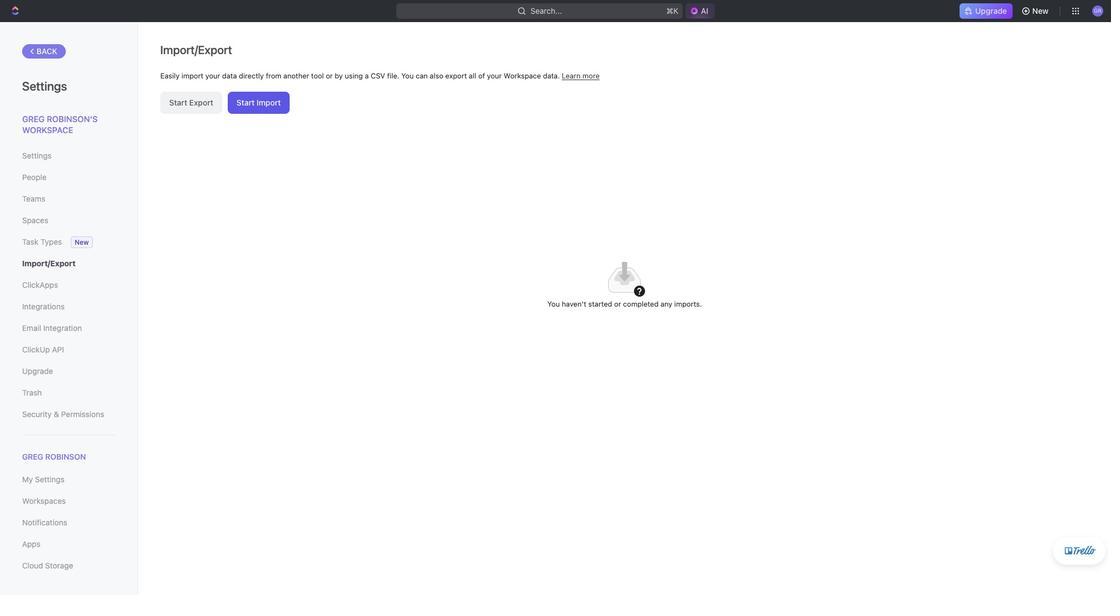 Task type: locate. For each thing, give the bounding box(es) containing it.
import/export link
[[22, 254, 116, 273]]

start inside button
[[237, 98, 255, 107]]

start inside button
[[169, 98, 187, 107]]

trash link
[[22, 384, 116, 403]]

1 horizontal spatial you
[[548, 300, 560, 309]]

spaces
[[22, 216, 48, 225]]

using
[[345, 71, 363, 80]]

import/export inside import/export link
[[22, 259, 76, 268]]

import
[[257, 98, 281, 107]]

upgrade down the clickup
[[22, 367, 53, 376]]

security & permissions
[[22, 410, 104, 419]]

0 vertical spatial settings
[[22, 79, 67, 93]]

1 horizontal spatial workspace
[[504, 71, 541, 80]]

0 vertical spatial upgrade link
[[961, 3, 1013, 19]]

start export
[[169, 98, 213, 107]]

task
[[22, 237, 38, 247]]

data
[[222, 71, 237, 80]]

workspace down robinson's
[[22, 125, 73, 135]]

another
[[284, 71, 309, 80]]

settings
[[22, 79, 67, 93], [22, 151, 52, 160], [35, 475, 65, 485]]

workspace left data. at the top of page
[[504, 71, 541, 80]]

0 horizontal spatial workspace
[[22, 125, 73, 135]]

greg up my on the left
[[22, 452, 43, 462]]

your
[[205, 71, 220, 80], [487, 71, 502, 80]]

settings right my on the left
[[35, 475, 65, 485]]

can
[[416, 71, 428, 80]]

settings up people
[[22, 151, 52, 160]]

settings down the back link
[[22, 79, 67, 93]]

gr
[[1095, 7, 1103, 14]]

1 greg from the top
[[22, 114, 45, 124]]

or right started
[[615, 300, 622, 309]]

import
[[182, 71, 204, 80]]

import/export down types
[[22, 259, 76, 268]]

or left 'by'
[[326, 71, 333, 80]]

no data image
[[603, 256, 647, 300]]

upgrade link
[[961, 3, 1013, 19], [22, 362, 116, 381]]

clickup
[[22, 345, 50, 355]]

workspace
[[504, 71, 541, 80], [22, 125, 73, 135]]

greg for greg robinson's workspace
[[22, 114, 45, 124]]

security
[[22, 410, 52, 419]]

learn
[[562, 71, 581, 80]]

2 start from the left
[[237, 98, 255, 107]]

security & permissions link
[[22, 405, 116, 424]]

1 vertical spatial new
[[75, 238, 89, 247]]

you
[[402, 71, 414, 80], [548, 300, 560, 309]]

greg left robinson's
[[22, 114, 45, 124]]

workspaces link
[[22, 492, 116, 511]]

2 vertical spatial settings
[[35, 475, 65, 485]]

robinson
[[45, 452, 86, 462]]

1 horizontal spatial new
[[1033, 6, 1049, 15]]

a
[[365, 71, 369, 80]]

your right of
[[487, 71, 502, 80]]

you left can
[[402, 71, 414, 80]]

greg inside "greg robinson's workspace"
[[22, 114, 45, 124]]

0 horizontal spatial upgrade link
[[22, 362, 116, 381]]

start left import
[[237, 98, 255, 107]]

1 vertical spatial or
[[615, 300, 622, 309]]

settings link
[[22, 147, 116, 165]]

notifications
[[22, 518, 67, 528]]

clickup api link
[[22, 341, 116, 360]]

robinson's
[[47, 114, 98, 124]]

search...
[[531, 6, 562, 15]]

0 horizontal spatial you
[[402, 71, 414, 80]]

0 horizontal spatial new
[[75, 238, 89, 247]]

back
[[37, 46, 57, 56]]

0 vertical spatial greg
[[22, 114, 45, 124]]

1 horizontal spatial or
[[615, 300, 622, 309]]

1 your from the left
[[205, 71, 220, 80]]

0 horizontal spatial import/export
[[22, 259, 76, 268]]

start
[[169, 98, 187, 107], [237, 98, 255, 107]]

1 vertical spatial workspace
[[22, 125, 73, 135]]

workspaces
[[22, 497, 66, 506]]

&
[[54, 410, 59, 419]]

trash
[[22, 388, 42, 398]]

upgrade link up trash link
[[22, 362, 116, 381]]

cloud storage link
[[22, 557, 116, 576]]

new
[[1033, 6, 1049, 15], [75, 238, 89, 247]]

greg
[[22, 114, 45, 124], [22, 452, 43, 462]]

0 horizontal spatial upgrade
[[22, 367, 53, 376]]

import/export up "import"
[[160, 43, 232, 56]]

you left haven't
[[548, 300, 560, 309]]

upgrade
[[976, 6, 1008, 15], [22, 367, 53, 376]]

0 horizontal spatial your
[[205, 71, 220, 80]]

start for start import
[[237, 98, 255, 107]]

1 horizontal spatial start
[[237, 98, 255, 107]]

1 vertical spatial upgrade
[[22, 367, 53, 376]]

new inside settings element
[[75, 238, 89, 247]]

upgrade inside settings element
[[22, 367, 53, 376]]

more
[[583, 71, 600, 80]]

0 horizontal spatial or
[[326, 71, 333, 80]]

0 horizontal spatial start
[[169, 98, 187, 107]]

0 vertical spatial import/export
[[160, 43, 232, 56]]

0 vertical spatial upgrade
[[976, 6, 1008, 15]]

1 start from the left
[[169, 98, 187, 107]]

or
[[326, 71, 333, 80], [615, 300, 622, 309]]

2 greg from the top
[[22, 452, 43, 462]]

start export button
[[160, 92, 222, 114]]

upgrade left new button
[[976, 6, 1008, 15]]

also
[[430, 71, 444, 80]]

easily import your data directly from another tool or by using a csv file. you can also export all of your workspace data. learn more
[[160, 71, 600, 80]]

1 vertical spatial import/export
[[22, 259, 76, 268]]

all
[[469, 71, 477, 80]]

greg for greg robinson
[[22, 452, 43, 462]]

directly
[[239, 71, 264, 80]]

email integration link
[[22, 319, 116, 338]]

1 horizontal spatial your
[[487, 71, 502, 80]]

upgrade link left new button
[[961, 3, 1013, 19]]

1 vertical spatial greg
[[22, 452, 43, 462]]

0 vertical spatial new
[[1033, 6, 1049, 15]]

clickapps
[[22, 280, 58, 290]]

storage
[[45, 562, 73, 571]]

import/export
[[160, 43, 232, 56], [22, 259, 76, 268]]

start left export
[[169, 98, 187, 107]]

teams
[[22, 194, 45, 204]]

your left data
[[205, 71, 220, 80]]

file.
[[387, 71, 400, 80]]

0 vertical spatial you
[[402, 71, 414, 80]]



Task type: describe. For each thing, give the bounding box(es) containing it.
my settings
[[22, 475, 65, 485]]

people link
[[22, 168, 116, 187]]

1 vertical spatial you
[[548, 300, 560, 309]]

0 vertical spatial workspace
[[504, 71, 541, 80]]

cloud storage
[[22, 562, 73, 571]]

types
[[41, 237, 62, 247]]

clickup api
[[22, 345, 64, 355]]

spaces link
[[22, 211, 116, 230]]

permissions
[[61, 410, 104, 419]]

export
[[189, 98, 213, 107]]

start import button
[[228, 92, 290, 114]]

apps link
[[22, 536, 116, 554]]

ai
[[701, 6, 709, 15]]

teams link
[[22, 190, 116, 209]]

greg robinson
[[22, 452, 86, 462]]

email integration
[[22, 324, 82, 333]]

my
[[22, 475, 33, 485]]

1 horizontal spatial import/export
[[160, 43, 232, 56]]

by
[[335, 71, 343, 80]]

gr button
[[1090, 2, 1107, 20]]

task types
[[22, 237, 62, 247]]

from
[[266, 71, 282, 80]]

2 your from the left
[[487, 71, 502, 80]]

apps
[[22, 540, 41, 549]]

1 horizontal spatial upgrade
[[976, 6, 1008, 15]]

integration
[[43, 324, 82, 333]]

greg robinson's workspace
[[22, 114, 98, 135]]

start for start export
[[169, 98, 187, 107]]

export
[[446, 71, 467, 80]]

1 horizontal spatial upgrade link
[[961, 3, 1013, 19]]

workspace inside "greg robinson's workspace"
[[22, 125, 73, 135]]

clickapps link
[[22, 276, 116, 295]]

people
[[22, 173, 47, 182]]

learn more link
[[562, 71, 600, 80]]

completed
[[623, 300, 659, 309]]

new button
[[1018, 2, 1056, 20]]

0 vertical spatial or
[[326, 71, 333, 80]]

started
[[589, 300, 613, 309]]

back link
[[22, 44, 66, 59]]

data.
[[543, 71, 560, 80]]

tool
[[311, 71, 324, 80]]

easily
[[160, 71, 180, 80]]

settings inside 'link'
[[35, 475, 65, 485]]

csv
[[371, 71, 385, 80]]

integrations
[[22, 302, 65, 311]]

ai button
[[686, 3, 716, 19]]

integrations link
[[22, 298, 116, 316]]

settings element
[[0, 22, 138, 596]]

new inside button
[[1033, 6, 1049, 15]]

email
[[22, 324, 41, 333]]

my settings link
[[22, 471, 116, 490]]

cloud
[[22, 562, 43, 571]]

of
[[479, 71, 485, 80]]

1 vertical spatial settings
[[22, 151, 52, 160]]

haven't
[[562, 300, 587, 309]]

⌘k
[[667, 6, 679, 15]]

1 vertical spatial upgrade link
[[22, 362, 116, 381]]

start import
[[237, 98, 281, 107]]

api
[[52, 345, 64, 355]]

any
[[661, 300, 673, 309]]

you haven't started or completed any imports.
[[548, 300, 702, 309]]

imports.
[[675, 300, 702, 309]]

notifications link
[[22, 514, 116, 533]]



Task type: vqa. For each thing, say whether or not it's contained in the screenshot.
data at the top of the page
yes



